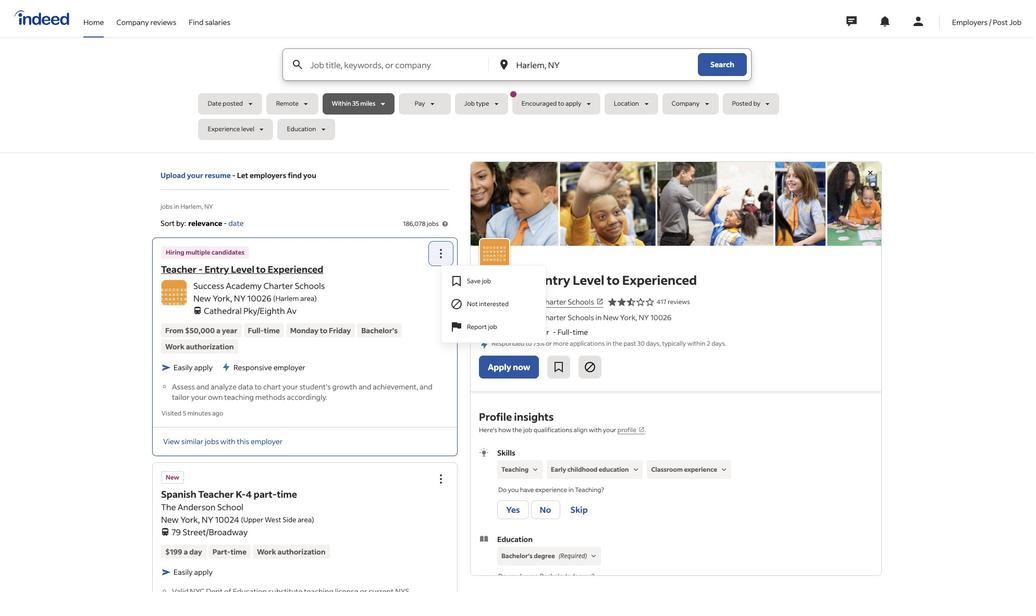 Task type: describe. For each thing, give the bounding box(es) containing it.
? for do you have experience in teaching ?
[[602, 487, 605, 494]]

bachelor's for bachelor's degree (required)
[[502, 553, 533, 561]]

posted
[[732, 100, 753, 108]]

1 horizontal spatial entry
[[538, 272, 571, 288]]

1 horizontal spatial experienced
[[623, 272, 697, 288]]

( inside 'success academy charter schools new york, ny 10026 ( harlem area )'
[[273, 294, 276, 303]]

monday
[[290, 326, 319, 336]]

assess
[[172, 382, 195, 392]]

harlem,
[[181, 203, 203, 211]]

2.5 out of 5 stars. link to 417 company reviews (opens in a new tab) image
[[608, 296, 655, 309]]

time down pky/eighth at the left of the page
[[264, 326, 280, 336]]

by:
[[176, 219, 186, 228]]

find
[[189, 17, 204, 27]]

early childhood education button
[[547, 461, 643, 480]]

2 vertical spatial apply
[[194, 568, 213, 578]]

to left "friday" on the left
[[320, 326, 328, 336]]

4
[[246, 488, 252, 501]]

$50,000 for from $50,000 a year
[[185, 326, 215, 336]]

1 vertical spatial work authorization
[[257, 547, 326, 557]]

av
[[287, 306, 297, 317]]

success academy charter schools
[[479, 297, 594, 307]]

employers
[[250, 171, 287, 180]]

have for a
[[520, 573, 534, 581]]

classroom
[[652, 466, 683, 474]]

year for from $50,000 a year - full-time
[[535, 327, 550, 337]]

success academy charter schools new york, ny 10026 ( harlem area )
[[193, 281, 325, 304]]

experience level
[[208, 125, 255, 133]]

pay button
[[399, 93, 451, 115]]

the anderson school new york, ny 10024 ( upper west side area )
[[161, 502, 314, 525]]

teacher - entry level to experienced button
[[161, 264, 324, 276]]

jobs in harlem, ny
[[161, 203, 213, 211]]

location button
[[605, 93, 658, 115]]

schools for ny
[[568, 313, 594, 323]]

save job
[[467, 278, 491, 285]]

company reviews link
[[116, 0, 176, 35]]

now
[[513, 362, 531, 373]]

your right upload
[[187, 171, 203, 180]]

2 vertical spatial job
[[524, 427, 533, 434]]

day
[[189, 547, 202, 557]]

visited 5 minutes ago
[[162, 410, 223, 418]]

1 easily from the top
[[174, 363, 193, 373]]

ny inside 'success academy charter schools new york, ny 10026 ( harlem area )'
[[234, 293, 246, 304]]

) inside the anderson school new york, ny 10024 ( upper west side area )
[[312, 516, 314, 524]]

2 horizontal spatial jobs
[[427, 220, 439, 228]]

/
[[990, 17, 992, 27]]

job type
[[465, 100, 489, 108]]

$199
[[165, 547, 182, 557]]

by
[[754, 100, 761, 108]]

a left the day
[[184, 547, 188, 557]]

0 horizontal spatial authorization
[[186, 342, 234, 352]]

missing qualification image for classroom experience
[[720, 466, 729, 475]]

1 horizontal spatial degree
[[572, 573, 592, 581]]

30
[[638, 340, 645, 348]]

0 vertical spatial employer
[[274, 363, 306, 373]]

2 and from the left
[[359, 382, 372, 392]]

posted
[[223, 100, 243, 108]]

- up success academy charter schools
[[530, 272, 535, 288]]

your up minutes
[[191, 393, 207, 403]]

find
[[288, 171, 302, 180]]

your right chart
[[283, 382, 298, 392]]

align
[[574, 427, 588, 434]]

0 horizontal spatial teacher - entry level to experienced
[[161, 264, 324, 276]]

0 horizontal spatial teacher
[[161, 264, 197, 276]]

charter for new
[[541, 313, 567, 323]]

search button
[[698, 53, 747, 76]]

days,
[[646, 340, 661, 348]]

part-
[[213, 547, 231, 557]]

york, inside 'success academy charter schools new york, ny 10026 ( harlem area )'
[[213, 293, 232, 304]]

within 35 miles
[[332, 100, 376, 108]]

2 easily from the top
[[174, 568, 193, 578]]

a down bachelor's degree (required)
[[536, 573, 539, 581]]

( inside the anderson school new york, ny 10024 ( upper west side area )
[[241, 516, 243, 524]]

reviews for company reviews
[[151, 17, 176, 27]]

notifications unread count 0 image
[[879, 15, 892, 28]]

2 vertical spatial jobs
[[205, 437, 219, 447]]

responsive
[[234, 363, 272, 373]]

view similar jobs with this employer link
[[163, 437, 283, 447]]

employers / post job link
[[953, 0, 1022, 35]]

to up 2.5 out of 5 stars. link to 417 company reviews (opens in a new tab) 'image'
[[607, 272, 620, 288]]

ny right harlem,
[[204, 203, 213, 211]]

miles
[[361, 100, 376, 108]]

classroom experience
[[652, 466, 718, 474]]

do for do you have experience in
[[499, 487, 507, 494]]

0 horizontal spatial work authorization
[[165, 342, 234, 352]]

transit information image
[[193, 305, 202, 315]]

186,078 jobs
[[403, 220, 439, 228]]

1 horizontal spatial teaching
[[575, 487, 602, 494]]

1 horizontal spatial level
[[573, 272, 605, 288]]

charter inside "link"
[[541, 297, 567, 307]]

cathedral pky/eighth av
[[204, 306, 297, 317]]

2 vertical spatial bachelor's
[[540, 573, 570, 581]]

no button
[[531, 501, 560, 520]]

a down cathedral
[[216, 326, 221, 336]]

417 reviews
[[657, 298, 690, 306]]

success academy charter schools link
[[479, 297, 604, 308]]

sort
[[161, 219, 175, 228]]

how
[[499, 427, 511, 434]]

from $50,000 a year - full-time
[[479, 327, 588, 337]]

here's
[[479, 427, 497, 434]]

0 horizontal spatial level
[[231, 264, 255, 276]]

0 horizontal spatial experience
[[536, 487, 568, 494]]

days.
[[712, 340, 727, 348]]

time up side
[[277, 488, 297, 501]]

none search field containing search
[[198, 49, 836, 144]]

this
[[237, 437, 249, 447]]

1 horizontal spatial teacher - entry level to experienced
[[479, 272, 697, 288]]

success for new
[[193, 281, 224, 292]]

in up skip at the bottom of the page
[[569, 487, 574, 494]]

education
[[599, 466, 629, 474]]

applications
[[570, 340, 605, 348]]

within
[[332, 100, 351, 108]]

skills
[[498, 449, 516, 458]]

0 vertical spatial jobs
[[161, 203, 173, 211]]

academy for in
[[508, 313, 539, 323]]

from for from $50,000 a year
[[165, 326, 184, 336]]

data
[[238, 382, 253, 392]]

2
[[707, 340, 711, 348]]

new down 2.5 out of 5 stars. link to 417 company reviews (opens in a new tab) 'image'
[[604, 313, 619, 323]]

1 vertical spatial employer
[[251, 437, 283, 447]]

posted by
[[732, 100, 761, 108]]

within 35 miles button
[[323, 93, 395, 115]]

typically
[[663, 340, 686, 348]]

schools inside "link"
[[568, 297, 594, 307]]

job actions menu is collapsed image
[[435, 473, 447, 486]]

job inside popup button
[[465, 100, 475, 108]]

1 vertical spatial work
[[257, 547, 276, 557]]

company logo image
[[157, 281, 191, 314]]

schools for 10026
[[295, 281, 325, 292]]

1 vertical spatial apply
[[194, 363, 213, 373]]

date posted
[[208, 100, 243, 108]]

3 and from the left
[[420, 382, 433, 392]]

save this job image
[[553, 361, 566, 374]]

success for in
[[479, 313, 506, 323]]

to left 75%
[[526, 340, 532, 348]]

new inside the anderson school new york, ny 10024 ( upper west side area )
[[161, 514, 179, 525]]

0 vertical spatial the
[[613, 340, 623, 348]]

upload your resume link
[[161, 170, 231, 181]]

yes button
[[498, 501, 529, 520]]

0 horizontal spatial experienced
[[268, 264, 324, 276]]

0 vertical spatial with
[[589, 427, 602, 434]]

in left 'past'
[[606, 340, 612, 348]]

relevance
[[188, 219, 222, 228]]

your left profile
[[603, 427, 617, 434]]

harlem
[[276, 294, 299, 303]]

profile link
[[618, 427, 645, 435]]

- left date
[[224, 219, 227, 228]]

? for do you have a bachelor's degree ?
[[592, 573, 595, 581]]

remote
[[276, 100, 299, 108]]

yes
[[506, 505, 520, 516]]

2 horizontal spatial teacher
[[479, 272, 527, 288]]

0 vertical spatial work
[[165, 342, 185, 352]]

1 horizontal spatial teacher
[[198, 488, 234, 501]]

Edit location text field
[[514, 49, 677, 80]]

missing qualification image for early childhood education
[[631, 466, 641, 475]]

report job
[[467, 324, 497, 331]]

) inside 'success academy charter schools new york, ny 10026 ( harlem area )'
[[315, 294, 317, 303]]

teaching inside button
[[502, 466, 529, 474]]

job actions image
[[435, 248, 447, 260]]

job for save job
[[482, 278, 491, 285]]

to up 'success academy charter schools new york, ny 10026 ( harlem area )'
[[256, 264, 266, 276]]

academy for new
[[226, 281, 262, 292]]

do you have experience in teaching ?
[[499, 487, 605, 494]]

analyze
[[211, 382, 237, 392]]

classroom experience button
[[647, 461, 732, 480]]

account image
[[913, 15, 925, 28]]

search: Job title, keywords, or company text field
[[308, 49, 488, 80]]

upload your resume - let employers find you
[[161, 171, 316, 180]]

own
[[208, 393, 223, 403]]

year for from $50,000 a year
[[222, 326, 238, 336]]

hiring
[[166, 249, 184, 257]]

1 vertical spatial education
[[498, 535, 533, 545]]

report
[[467, 324, 487, 331]]

part-
[[254, 488, 277, 501]]

do for do you have a
[[499, 573, 507, 581]]

not interested
[[467, 301, 509, 308]]

location
[[614, 100, 639, 108]]



Task type: locate. For each thing, give the bounding box(es) containing it.
date
[[229, 219, 244, 228]]

success inside 'success academy charter schools new york, ny 10026 ( harlem area )'
[[193, 281, 224, 292]]

teaching down the early childhood education
[[575, 487, 602, 494]]

work authorization down side
[[257, 547, 326, 557]]

minutes
[[188, 410, 211, 418]]

save
[[467, 278, 481, 285]]

) right harlem
[[315, 294, 317, 303]]

missing qualification image inside classroom experience "button"
[[720, 466, 729, 475]]

job left type
[[465, 100, 475, 108]]

1 have from the top
[[520, 487, 534, 494]]

1 vertical spatial job
[[465, 100, 475, 108]]

1 and from the left
[[196, 382, 209, 392]]

from for from $50,000 a year - full-time
[[479, 327, 497, 337]]

degree up do you have a bachelor's degree ?
[[534, 553, 555, 561]]

in left harlem,
[[174, 203, 179, 211]]

0 vertical spatial degree
[[534, 553, 555, 561]]

you right find
[[303, 171, 316, 180]]

k-
[[236, 488, 246, 501]]

$199 a day
[[165, 547, 202, 557]]

apply now
[[488, 362, 531, 373]]

and right achievement,
[[420, 382, 433, 392]]

1 vertical spatial reviews
[[668, 298, 690, 306]]

level
[[241, 125, 255, 133]]

0 vertical spatial bachelor's
[[362, 326, 398, 336]]

charter inside 'success academy charter schools new york, ny 10026 ( harlem area )'
[[264, 281, 293, 292]]

1 vertical spatial 10026
[[651, 313, 672, 323]]

1 horizontal spatial reviews
[[668, 298, 690, 306]]

apply inside dropdown button
[[566, 100, 582, 108]]

1 horizontal spatial authorization
[[278, 547, 326, 557]]

schools up success academy charter schools in new york, ny 10026
[[568, 297, 594, 307]]

date
[[208, 100, 222, 108]]

post
[[994, 17, 1008, 27]]

teacher - entry level to experienced group
[[430, 243, 547, 344]]

posted by button
[[723, 93, 780, 115]]

york, down 2.5 out of 5 stars. link to 417 company reviews (opens in a new tab) 'image'
[[620, 313, 638, 323]]

( right the 10024
[[241, 516, 243, 524]]

0 vertical spatial ?
[[602, 487, 605, 494]]

1 vertical spatial charter
[[541, 297, 567, 307]]

pay
[[415, 100, 425, 108]]

1 easily apply from the top
[[174, 363, 213, 373]]

multiple
[[186, 249, 211, 257]]

and up own at the bottom
[[196, 382, 209, 392]]

education button
[[278, 119, 335, 140]]

0 vertical spatial easily apply
[[174, 363, 213, 373]]

0 horizontal spatial ?
[[592, 573, 595, 581]]

0 horizontal spatial jobs
[[161, 203, 173, 211]]

1 vertical spatial easily
[[174, 568, 193, 578]]

help icon image
[[441, 220, 450, 228]]

2 vertical spatial schools
[[568, 313, 594, 323]]

work authorization down from $50,000 a year
[[165, 342, 234, 352]]

responded
[[492, 340, 525, 348]]

0 horizontal spatial entry
[[205, 264, 229, 276]]

spanish teacher k-4 part-time
[[161, 488, 297, 501]]

jobs up "sort"
[[161, 203, 173, 211]]

new up transit information image
[[193, 293, 211, 304]]

0 horizontal spatial job
[[465, 100, 475, 108]]

1 horizontal spatial missing qualification image
[[631, 466, 641, 475]]

ny up cathedral pky/eighth av
[[234, 293, 246, 304]]

employers / post job
[[953, 17, 1022, 27]]

teacher - entry level to experienced up success academy charter schools in new york, ny 10026
[[479, 272, 697, 288]]

) right side
[[312, 516, 314, 524]]

you for do you have a bachelor's degree ?
[[508, 573, 519, 581]]

report job button
[[442, 316, 546, 339]]

2 vertical spatial success
[[479, 313, 506, 323]]

street/broadway
[[183, 527, 248, 538]]

10026 down 417
[[651, 313, 672, 323]]

school
[[217, 502, 244, 513]]

not interested button
[[442, 293, 546, 316]]

2 horizontal spatial york,
[[620, 313, 638, 323]]

charter down success academy charter schools "link"
[[541, 313, 567, 323]]

growth
[[332, 382, 357, 392]]

0 vertical spatial )
[[315, 294, 317, 303]]

1 vertical spatial area
[[298, 516, 312, 524]]

level down candidates
[[231, 264, 255, 276]]

0 horizontal spatial 10026
[[247, 293, 272, 304]]

ny inside the anderson school new york, ny 10024 ( upper west side area )
[[202, 514, 213, 525]]

work
[[165, 342, 185, 352], [257, 547, 276, 557]]

0 vertical spatial experience
[[684, 466, 718, 474]]

75%
[[533, 340, 545, 348]]

0 vertical spatial york,
[[213, 293, 232, 304]]

teacher - entry level to experienced
[[161, 264, 324, 276], [479, 272, 697, 288]]

1 vertical spatial job
[[488, 324, 497, 331]]

job right the save
[[482, 278, 491, 285]]

to right data
[[255, 382, 262, 392]]

missing qualification image right (required)
[[589, 552, 599, 562]]

success right "not" at bottom left
[[479, 297, 506, 307]]

spanish teacher k-4 part-time button
[[161, 488, 297, 501]]

?
[[602, 487, 605, 494], [592, 573, 595, 581]]

ny down 2.5 out of 5 stars. link to 417 company reviews (opens in a new tab) 'image'
[[639, 313, 649, 323]]

0 vertical spatial teaching
[[502, 466, 529, 474]]

company reviews
[[116, 17, 176, 27]]

0 vertical spatial work authorization
[[165, 342, 234, 352]]

success academy charter schools logo image
[[471, 162, 882, 246], [479, 238, 511, 269]]

jobs left help icon
[[427, 220, 439, 228]]

york, down anderson on the left
[[180, 514, 200, 525]]

- down multiple
[[199, 264, 203, 276]]

missing qualification image
[[631, 466, 641, 475], [720, 466, 729, 475], [589, 552, 599, 562]]

1 horizontal spatial work
[[257, 547, 276, 557]]

0 vertical spatial job
[[482, 278, 491, 285]]

time down street/broadway
[[231, 547, 247, 557]]

encouraged
[[522, 100, 557, 108]]

area right side
[[298, 516, 312, 524]]

easily apply up assess
[[174, 363, 213, 373]]

in
[[174, 203, 179, 211], [596, 313, 602, 323], [606, 340, 612, 348], [569, 487, 574, 494]]

bachelor's degree (required)
[[502, 552, 587, 561]]

experience inside "button"
[[684, 466, 718, 474]]

success academy charter schools in new york, ny 10026
[[479, 313, 672, 323]]

reviews left find
[[151, 17, 176, 27]]

area inside 'success academy charter schools new york, ny 10026 ( harlem area )'
[[300, 294, 315, 303]]

0 horizontal spatial degree
[[534, 553, 555, 561]]

have for experience
[[520, 487, 534, 494]]

job for report job
[[488, 324, 497, 331]]

education inside dropdown button
[[287, 125, 316, 133]]

2 horizontal spatial bachelor's
[[540, 573, 570, 581]]

experienced up harlem
[[268, 264, 324, 276]]

bachelor's right "friday" on the left
[[362, 326, 398, 336]]

teacher up school
[[198, 488, 234, 501]]

year down cathedral
[[222, 326, 238, 336]]

missing qualification image inside early childhood education button
[[631, 466, 641, 475]]

schools
[[295, 281, 325, 292], [568, 297, 594, 307], [568, 313, 594, 323]]

schools up harlem
[[295, 281, 325, 292]]

do
[[499, 487, 507, 494], [499, 573, 507, 581]]

1 vertical spatial success
[[479, 297, 506, 307]]

apply up assess
[[194, 363, 213, 373]]

apply down the day
[[194, 568, 213, 578]]

bachelor's inside bachelor's degree (required)
[[502, 553, 533, 561]]

None search field
[[198, 49, 836, 144]]

0 vertical spatial authorization
[[186, 342, 234, 352]]

remote button
[[266, 93, 318, 115]]

new up 'spanish'
[[166, 474, 179, 482]]

in up responded to 75% or more applications in the past 30 days, typically within 2 days.
[[596, 313, 602, 323]]

encouraged to apply button
[[510, 91, 601, 115]]

the right how on the bottom left of page
[[513, 427, 522, 434]]

0 horizontal spatial work
[[165, 342, 185, 352]]

10024
[[215, 514, 239, 525]]

10026 inside 'success academy charter schools new york, ny 10026 ( harlem area )'
[[247, 293, 272, 304]]

full- down cathedral pky/eighth av
[[248, 326, 264, 336]]

the
[[161, 502, 176, 513]]

1 horizontal spatial company
[[672, 100, 700, 108]]

1 horizontal spatial year
[[535, 327, 550, 337]]

new up transit information icon
[[161, 514, 179, 525]]

10026 up pky/eighth at the left of the page
[[247, 293, 272, 304]]

job right post
[[1010, 17, 1022, 27]]

0 horizontal spatial the
[[513, 427, 522, 434]]

0 vertical spatial company
[[116, 17, 149, 27]]

teaching
[[224, 393, 254, 403]]

academy inside "link"
[[508, 297, 539, 307]]

1 vertical spatial the
[[513, 427, 522, 434]]

1 vertical spatial authorization
[[278, 547, 326, 557]]

friday
[[329, 326, 351, 336]]

bachelor's
[[362, 326, 398, 336], [502, 553, 533, 561], [540, 573, 570, 581]]

0 vertical spatial area
[[300, 294, 315, 303]]

transit information image
[[161, 526, 169, 536]]

new inside 'success academy charter schools new york, ny 10026 ( harlem area )'
[[193, 293, 211, 304]]

to inside dropdown button
[[558, 100, 565, 108]]

0 horizontal spatial missing qualification image
[[589, 552, 599, 562]]

to right encouraged
[[558, 100, 565, 108]]

view similar jobs with this employer
[[163, 437, 283, 447]]

bachelor's for bachelor's
[[362, 326, 398, 336]]

degree inside bachelor's degree (required)
[[534, 553, 555, 561]]

you for do you have experience in teaching ?
[[508, 487, 519, 494]]

company inside the company dropdown button
[[672, 100, 700, 108]]

close job details image
[[865, 167, 877, 179]]

0 vertical spatial success
[[193, 281, 224, 292]]

job down insights
[[524, 427, 533, 434]]

- left the 'let'
[[232, 171, 236, 180]]

0 horizontal spatial education
[[287, 125, 316, 133]]

assess and analyze data to chart your student's growth and achievement, and tailor your own teaching methods accordingly.
[[172, 382, 433, 403]]

job type button
[[455, 93, 508, 115]]

success inside "link"
[[479, 297, 506, 307]]

education down remote popup button
[[287, 125, 316, 133]]

visited
[[162, 410, 182, 418]]

west
[[265, 516, 281, 524]]

1 vertical spatial with
[[221, 437, 236, 447]]

0 vertical spatial (
[[273, 294, 276, 303]]

1 vertical spatial (
[[241, 516, 243, 524]]

$50,000 for from $50,000 a year - full-time
[[498, 327, 528, 337]]

a
[[216, 326, 221, 336], [529, 327, 533, 337], [184, 547, 188, 557], [536, 573, 539, 581]]

degree down (required)
[[572, 573, 592, 581]]

0 horizontal spatial with
[[221, 437, 236, 447]]

1 horizontal spatial job
[[1010, 17, 1022, 27]]

2 have from the top
[[520, 573, 534, 581]]

1 horizontal spatial 10026
[[651, 313, 672, 323]]

messages unread count 0 image
[[845, 11, 859, 32]]

chart
[[263, 382, 281, 392]]

0 vertical spatial education
[[287, 125, 316, 133]]

0 horizontal spatial company
[[116, 17, 149, 27]]

employer up chart
[[274, 363, 306, 373]]

(
[[273, 294, 276, 303], [241, 516, 243, 524]]

time
[[264, 326, 280, 336], [573, 327, 588, 337], [277, 488, 297, 501], [231, 547, 247, 557]]

your
[[187, 171, 203, 180], [283, 382, 298, 392], [191, 393, 207, 403], [603, 427, 617, 434]]

accordingly.
[[287, 393, 328, 403]]

jobs
[[161, 203, 173, 211], [427, 220, 439, 228], [205, 437, 219, 447]]

1 horizontal spatial and
[[359, 382, 372, 392]]

find salaries
[[189, 17, 231, 27]]

type
[[476, 100, 489, 108]]

charter
[[264, 281, 293, 292], [541, 297, 567, 307], [541, 313, 567, 323]]

home link
[[83, 0, 104, 35]]

1 horizontal spatial ?
[[602, 487, 605, 494]]

to inside assess and analyze data to chart your student's growth and achievement, and tailor your own teaching methods accordingly.
[[255, 382, 262, 392]]

work down from $50,000 a year
[[165, 342, 185, 352]]

you down bachelor's degree (required)
[[508, 573, 519, 581]]

york, up cathedral
[[213, 293, 232, 304]]

have
[[520, 487, 534, 494], [520, 573, 534, 581]]

$50,000 up responded
[[498, 327, 528, 337]]

1 vertical spatial jobs
[[427, 220, 439, 228]]

company for company
[[672, 100, 700, 108]]

area
[[300, 294, 315, 303], [298, 516, 312, 524]]

1 horizontal spatial education
[[498, 535, 533, 545]]

the
[[613, 340, 623, 348], [513, 427, 522, 434]]

profile insights
[[479, 410, 554, 424]]

1 horizontal spatial york,
[[213, 293, 232, 304]]

easily down the $199 a day on the bottom of the page
[[174, 568, 193, 578]]

not
[[467, 301, 478, 308]]

year up 75%
[[535, 327, 550, 337]]

not interested image
[[584, 361, 597, 374]]

1 do from the top
[[499, 487, 507, 494]]

2 easily apply from the top
[[174, 568, 213, 578]]

1 vertical spatial academy
[[508, 297, 539, 307]]

1 horizontal spatial full-
[[558, 327, 573, 337]]

company inside company reviews link
[[116, 17, 149, 27]]

entry down candidates
[[205, 264, 229, 276]]

reviews for 417 reviews
[[668, 298, 690, 306]]

1 vertical spatial experience
[[536, 487, 568, 494]]

- up the more
[[553, 327, 556, 337]]

company for company reviews
[[116, 17, 149, 27]]

employers
[[953, 17, 988, 27]]

schools inside 'success academy charter schools new york, ny 10026 ( harlem area )'
[[295, 281, 325, 292]]

1 vertical spatial have
[[520, 573, 534, 581]]

experience up no
[[536, 487, 568, 494]]

1 horizontal spatial jobs
[[205, 437, 219, 447]]

0 vertical spatial reviews
[[151, 17, 176, 27]]

area right harlem
[[300, 294, 315, 303]]

education down yes 'button'
[[498, 535, 533, 545]]

1 vertical spatial teaching
[[575, 487, 602, 494]]

you up yes
[[508, 487, 519, 494]]

authorization
[[186, 342, 234, 352], [278, 547, 326, 557]]

encouraged to apply
[[522, 100, 582, 108]]

2 do from the top
[[499, 573, 507, 581]]

area inside the anderson school new york, ny 10024 ( upper west side area )
[[298, 516, 312, 524]]

1 horizontal spatial work authorization
[[257, 547, 326, 557]]

time up applications
[[573, 327, 588, 337]]

0 horizontal spatial (
[[241, 516, 243, 524]]

have down bachelor's degree (required)
[[520, 573, 534, 581]]

teacher - entry level to experienced down candidates
[[161, 264, 324, 276]]

interested
[[479, 301, 509, 308]]

pky/eighth
[[244, 306, 285, 317]]

missing qualification image right education
[[631, 466, 641, 475]]

1 horizontal spatial from
[[479, 327, 497, 337]]

experienced
[[268, 264, 324, 276], [623, 272, 697, 288]]

0 horizontal spatial full-
[[248, 326, 264, 336]]

1 horizontal spatial experience
[[684, 466, 718, 474]]

academy inside 'success academy charter schools new york, ny 10026 ( harlem area )'
[[226, 281, 262, 292]]

part-time
[[213, 547, 247, 557]]

0 vertical spatial have
[[520, 487, 534, 494]]

bachelor's up do you have a bachelor's degree ?
[[502, 553, 533, 561]]

skip
[[571, 505, 588, 516]]

schools up applications
[[568, 313, 594, 323]]

a up 75%
[[529, 327, 533, 337]]

authorization down side
[[278, 547, 326, 557]]

1 vertical spatial schools
[[568, 297, 594, 307]]

success down "interested"
[[479, 313, 506, 323]]

0 horizontal spatial and
[[196, 382, 209, 392]]

or
[[546, 340, 552, 348]]

charter for york,
[[264, 281, 293, 292]]

0 horizontal spatial bachelor's
[[362, 326, 398, 336]]

childhood
[[568, 466, 598, 474]]

1 horizontal spatial bachelor's
[[502, 553, 533, 561]]

missing qualification image
[[531, 466, 540, 475]]

have down teaching button
[[520, 487, 534, 494]]

35
[[352, 100, 359, 108]]

upload
[[161, 171, 186, 180]]

missing qualification image right classroom experience
[[720, 466, 729, 475]]

0 vertical spatial charter
[[264, 281, 293, 292]]

0 vertical spatial you
[[303, 171, 316, 180]]

work down west
[[257, 547, 276, 557]]

ny up 79 street/broadway
[[202, 514, 213, 525]]

1 vertical spatial company
[[672, 100, 700, 108]]

0 vertical spatial job
[[1010, 17, 1022, 27]]

and right growth
[[359, 382, 372, 392]]

with right align
[[589, 427, 602, 434]]

do down bachelor's degree (required)
[[499, 573, 507, 581]]

easily apply down the day
[[174, 568, 213, 578]]

1 vertical spatial york,
[[620, 313, 638, 323]]

1 vertical spatial degree
[[572, 573, 592, 581]]

from down company logo on the left of the page
[[165, 326, 184, 336]]

jobs right "similar"
[[205, 437, 219, 447]]

teacher down hiring
[[161, 264, 197, 276]]

0 vertical spatial apply
[[566, 100, 582, 108]]

tailor
[[172, 393, 190, 403]]

job right report at the left bottom of page
[[488, 324, 497, 331]]

full- up the more
[[558, 327, 573, 337]]

0 horizontal spatial reviews
[[151, 17, 176, 27]]

york, inside the anderson school new york, ny 10024 ( upper west side area )
[[180, 514, 200, 525]]

no
[[540, 505, 552, 516]]

teacher up "interested"
[[479, 272, 527, 288]]



